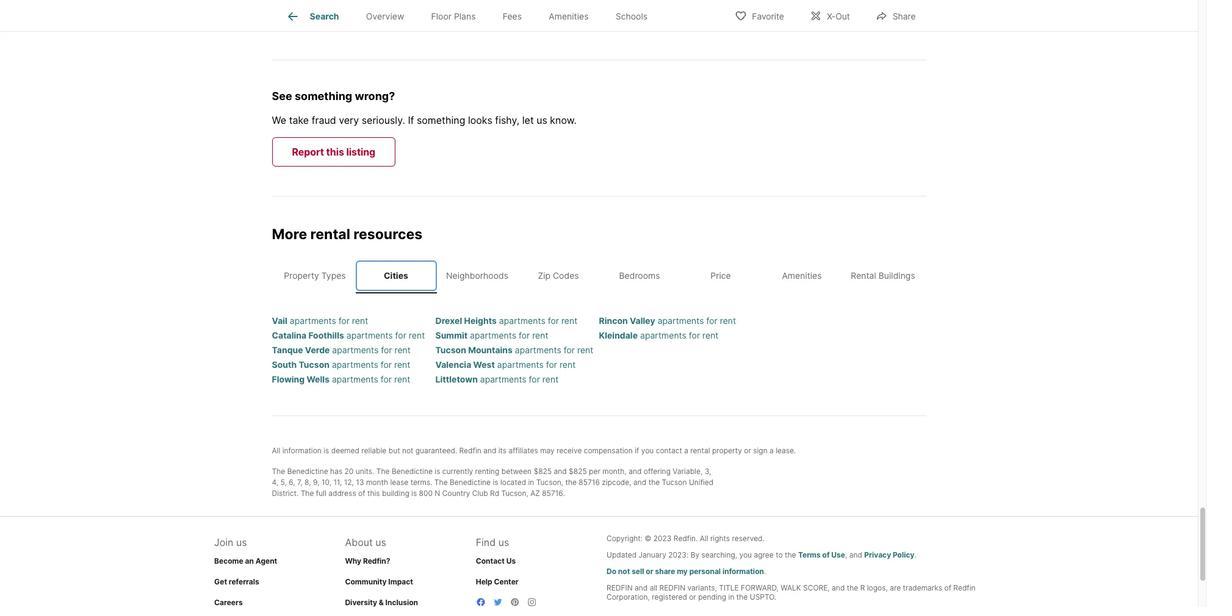 Task type: locate. For each thing, give the bounding box(es) containing it.
and right ,
[[850, 550, 863, 560]]

currently
[[442, 467, 473, 476]]

price
[[711, 270, 731, 281]]

2 horizontal spatial tucson
[[662, 478, 687, 487]]

something up fraud
[[295, 90, 352, 102]]

receive
[[557, 446, 582, 455]]

1 vertical spatial .
[[764, 567, 766, 576]]

us for join us
[[236, 536, 247, 549]]

and down offering
[[634, 478, 647, 487]]

tab list
[[272, 0, 671, 31], [272, 258, 926, 293]]

1 vertical spatial you
[[740, 550, 752, 560]]

floor
[[431, 11, 452, 22]]

not right but at the bottom of the page
[[402, 446, 414, 455]]

of right the trademarks at the bottom of page
[[945, 583, 952, 592]]

2 horizontal spatial or
[[744, 446, 751, 455]]

fishy,
[[495, 114, 520, 127]]

rental up 3,
[[691, 446, 710, 455]]

1 vertical spatial in
[[729, 592, 735, 602]]

0 vertical spatial you
[[641, 446, 654, 455]]

1 vertical spatial tab list
[[272, 258, 926, 293]]

0 vertical spatial or
[[744, 446, 751, 455]]

0 horizontal spatial a
[[684, 446, 689, 455]]

n
[[435, 489, 440, 498]]

2 tab list from the top
[[272, 258, 926, 293]]

the down 8,
[[301, 489, 314, 498]]

tucson down summit
[[436, 345, 466, 355]]

85716
[[579, 478, 600, 487]]

2 horizontal spatial of
[[945, 583, 952, 592]]

overview tab
[[353, 2, 418, 31]]

not right do
[[618, 567, 630, 576]]

us
[[506, 556, 516, 566]]

0 horizontal spatial this
[[326, 146, 344, 158]]

1 vertical spatial this
[[367, 489, 380, 498]]

fees
[[503, 11, 522, 22]]

1 horizontal spatial in
[[729, 592, 735, 602]]

floor plans tab
[[418, 2, 489, 31]]

apartments down 'valencia west apartments for rent'
[[480, 374, 527, 384]]

us for find us
[[499, 536, 509, 549]]

0 horizontal spatial amenities
[[549, 11, 589, 22]]

0 horizontal spatial redfin
[[607, 583, 633, 592]]

is up rd
[[493, 478, 498, 487]]

all up 4,
[[272, 446, 280, 455]]

the right "to"
[[785, 550, 796, 560]]

reliable
[[362, 446, 387, 455]]

0 horizontal spatial information
[[282, 446, 322, 455]]

redfin down share
[[660, 583, 686, 592]]

unified
[[689, 478, 714, 487]]

apartments up tanque verde apartments for rent
[[347, 330, 393, 340]]

foothills
[[309, 330, 344, 340]]

terms.
[[411, 478, 433, 487]]

0 vertical spatial this
[[326, 146, 344, 158]]

1 horizontal spatial amenities tab
[[762, 261, 843, 291]]

all
[[650, 583, 658, 592]]

1 horizontal spatial amenities
[[782, 270, 822, 281]]

help center button
[[476, 577, 519, 586]]

2 vertical spatial tucson
[[662, 478, 687, 487]]

why redfin?
[[345, 556, 390, 566]]

0 vertical spatial something
[[295, 90, 352, 102]]

us up redfin?
[[376, 536, 386, 549]]

is left 800 at the bottom left of page
[[412, 489, 417, 498]]

title
[[719, 583, 739, 592]]

1 vertical spatial amenities
[[782, 270, 822, 281]]

tucson down verde
[[299, 359, 330, 370]]

the benedictine has 20 units. the benedictine is currently renting between $825 and $825 per month, and offering variable,  3, 4, 5, 6, 7, 8, 9, 10, 11, 12, 13 month lease terms. the benedictine is located in tucson, the 85716 zipcode, and the tucson unified district. the full address of this building is 800 n country club rd tucson, az 85716.
[[272, 467, 714, 498]]

this down month at bottom
[[367, 489, 380, 498]]

out
[[836, 11, 850, 21]]

1 tab list from the top
[[272, 0, 671, 31]]

why
[[345, 556, 361, 566]]

fraud
[[312, 114, 336, 127]]

copyright: © 2023 redfin. all rights reserved.
[[607, 534, 765, 543]]

1 vertical spatial tucson,
[[502, 489, 529, 498]]

0 horizontal spatial benedictine
[[287, 467, 328, 476]]

of down 13
[[358, 489, 365, 498]]

a
[[684, 446, 689, 455], [770, 446, 774, 455]]

1 horizontal spatial tucson,
[[536, 478, 564, 487]]

0 horizontal spatial .
[[764, 567, 766, 576]]

1 vertical spatial something
[[417, 114, 465, 127]]

0 horizontal spatial of
[[358, 489, 365, 498]]

share
[[893, 11, 916, 21]]

benedictine up terms.
[[392, 467, 433, 476]]

price tab
[[680, 261, 762, 291]]

benedictine up club
[[450, 478, 491, 487]]

information up 7,
[[282, 446, 322, 455]]

all
[[272, 446, 280, 455], [700, 534, 708, 543]]

1 horizontal spatial tucson
[[436, 345, 466, 355]]

we take fraud very seriously. if something looks fishy, let us know.
[[272, 114, 577, 127]]

know.
[[550, 114, 577, 127]]

redfin up currently
[[459, 446, 482, 455]]

2 vertical spatial or
[[689, 592, 696, 602]]

0 horizontal spatial you
[[641, 446, 654, 455]]

you down reserved.
[[740, 550, 752, 560]]

diversity
[[345, 598, 377, 607]]

or right sell
[[646, 567, 654, 576]]

1 horizontal spatial of
[[823, 550, 830, 560]]

of left use
[[823, 550, 830, 560]]

agree
[[754, 550, 774, 560]]

0 vertical spatial in
[[528, 478, 534, 487]]

agent
[[256, 556, 277, 566]]

rent
[[352, 315, 368, 326], [562, 315, 578, 326], [720, 315, 736, 326], [409, 330, 425, 340], [532, 330, 549, 340], [703, 330, 719, 340], [395, 345, 411, 355], [577, 345, 594, 355], [394, 359, 410, 370], [560, 359, 576, 370], [394, 374, 410, 384], [543, 374, 559, 384]]

redfin right the trademarks at the bottom of page
[[954, 583, 976, 592]]

drexel
[[436, 315, 462, 326]]

address
[[329, 489, 356, 498]]

0 vertical spatial tucson
[[436, 345, 466, 355]]

fees tab
[[489, 2, 536, 31]]

community impact button
[[345, 577, 413, 586]]

0 horizontal spatial rental
[[310, 226, 350, 243]]

. down agree
[[764, 567, 766, 576]]

0 vertical spatial of
[[358, 489, 365, 498]]

looks
[[468, 114, 493, 127]]

20
[[345, 467, 354, 476]]

1 horizontal spatial .
[[915, 550, 917, 560]]

1 horizontal spatial benedictine
[[392, 467, 433, 476]]

.
[[915, 550, 917, 560], [764, 567, 766, 576]]

tucson down variable,
[[662, 478, 687, 487]]

rental right more
[[310, 226, 350, 243]]

0 vertical spatial all
[[272, 446, 280, 455]]

,
[[846, 550, 848, 560]]

3,
[[705, 467, 711, 476]]

amenities tab
[[536, 2, 602, 31], [762, 261, 843, 291]]

inclusion
[[386, 598, 418, 607]]

january
[[639, 550, 667, 560]]

policy
[[893, 550, 915, 560]]

&
[[379, 598, 384, 607]]

tucson, up 85716.
[[536, 478, 564, 487]]

us
[[537, 114, 548, 127], [236, 536, 247, 549], [376, 536, 386, 549], [499, 536, 509, 549]]

summit apartments for rent
[[436, 330, 549, 340]]

0 horizontal spatial amenities tab
[[536, 2, 602, 31]]

rincon
[[599, 315, 628, 326]]

$825 up the 85716
[[569, 467, 587, 476]]

or left sign
[[744, 446, 751, 455]]

tucson, down located
[[502, 489, 529, 498]]

see something wrong?
[[272, 90, 395, 102]]

2023
[[654, 534, 672, 543]]

12,
[[344, 478, 354, 487]]

apartments
[[290, 315, 336, 326], [499, 315, 546, 326], [658, 315, 704, 326], [347, 330, 393, 340], [470, 330, 516, 340], [640, 330, 687, 340], [332, 345, 379, 355], [515, 345, 562, 355], [332, 359, 378, 370], [497, 359, 544, 370], [332, 374, 378, 384], [480, 374, 527, 384]]

between
[[502, 467, 532, 476]]

rental buildings
[[851, 270, 916, 281]]

the down offering
[[649, 478, 660, 487]]

2 a from the left
[[770, 446, 774, 455]]

information up 'title'
[[723, 567, 764, 576]]

redfin twitter image
[[493, 597, 503, 607]]

0 horizontal spatial not
[[402, 446, 414, 455]]

impact
[[388, 577, 413, 586]]

zip
[[538, 270, 551, 281]]

a right sign
[[770, 446, 774, 455]]

0 horizontal spatial $825
[[534, 467, 552, 476]]

in right the pending
[[729, 592, 735, 602]]

1 horizontal spatial redfin
[[954, 583, 976, 592]]

us right 'join'
[[236, 536, 247, 549]]

1 horizontal spatial not
[[618, 567, 630, 576]]

apartments down rincon valley apartments for rent
[[640, 330, 687, 340]]

0 horizontal spatial or
[[646, 567, 654, 576]]

to
[[776, 550, 783, 560]]

1 vertical spatial rental
[[691, 446, 710, 455]]

us right find
[[499, 536, 509, 549]]

redfin down do
[[607, 583, 633, 592]]

in up az in the bottom left of the page
[[528, 478, 534, 487]]

all left 'rights'
[[700, 534, 708, 543]]

and left its on the bottom of page
[[484, 446, 497, 455]]

cities
[[384, 270, 408, 281]]

its
[[499, 446, 507, 455]]

1 vertical spatial tucson
[[299, 359, 330, 370]]

1 vertical spatial or
[[646, 567, 654, 576]]

community impact
[[345, 577, 413, 586]]

west
[[473, 359, 495, 370]]

seriously.
[[362, 114, 405, 127]]

1 vertical spatial redfin
[[954, 583, 976, 592]]

2023:
[[669, 550, 689, 560]]

apartments up mountains
[[470, 330, 516, 340]]

0 vertical spatial rental
[[310, 226, 350, 243]]

lease.
[[776, 446, 796, 455]]

1 horizontal spatial or
[[689, 592, 696, 602]]

the
[[272, 467, 285, 476], [377, 467, 390, 476], [435, 478, 448, 487], [301, 489, 314, 498]]

guaranteed.
[[416, 446, 457, 455]]

wrong?
[[355, 90, 395, 102]]

something
[[295, 90, 352, 102], [417, 114, 465, 127]]

center
[[494, 577, 519, 586]]

something right if
[[417, 114, 465, 127]]

1 horizontal spatial you
[[740, 550, 752, 560]]

redfin facebook image
[[476, 597, 486, 607]]

1 horizontal spatial this
[[367, 489, 380, 498]]

$825 down may
[[534, 467, 552, 476]]

or left the pending
[[689, 592, 696, 602]]

x-out
[[827, 11, 850, 21]]

in inside redfin and all redfin variants, title forward, walk score, and the r logos, are trademarks of redfin corporation, registered or pending in the uspto.
[[729, 592, 735, 602]]

reserved.
[[732, 534, 765, 543]]

apartments down tanque verde apartments for rent
[[332, 359, 378, 370]]

the left the uspto.
[[737, 592, 748, 602]]

apartments up the kleindale apartments for rent
[[658, 315, 704, 326]]

benedictine up 8,
[[287, 467, 328, 476]]

2 vertical spatial of
[[945, 583, 952, 592]]

9,
[[313, 478, 320, 487]]

this left listing at the top of page
[[326, 146, 344, 158]]

0 vertical spatial redfin
[[459, 446, 482, 455]]

0 vertical spatial tucson,
[[536, 478, 564, 487]]

us right let
[[537, 114, 548, 127]]

you right the if
[[641, 446, 654, 455]]

. up the trademarks at the bottom of page
[[915, 550, 917, 560]]

0 vertical spatial amenities
[[549, 11, 589, 22]]

you
[[641, 446, 654, 455], [740, 550, 752, 560]]

about
[[345, 536, 373, 549]]

1 vertical spatial information
[[723, 567, 764, 576]]

get
[[214, 577, 227, 586]]

the
[[566, 478, 577, 487], [649, 478, 660, 487], [785, 550, 796, 560], [847, 583, 859, 592], [737, 592, 748, 602]]

apartments up 'valencia west apartments for rent'
[[515, 345, 562, 355]]

offering
[[644, 467, 671, 476]]

of inside the benedictine has 20 units. the benedictine is currently renting between $825 and $825 per month, and offering variable,  3, 4, 5, 6, 7, 8, 9, 10, 11, 12, 13 month lease terms. the benedictine is located in tucson, the 85716 zipcode, and the tucson unified district. the full address of this building is 800 n country club rd tucson, az 85716.
[[358, 489, 365, 498]]

affiliates
[[509, 446, 538, 455]]

1 horizontal spatial rental
[[691, 446, 710, 455]]

get referrals
[[214, 577, 259, 586]]

1 horizontal spatial a
[[770, 446, 774, 455]]

careers button
[[214, 598, 243, 607]]

has
[[330, 467, 343, 476]]

0 vertical spatial tab list
[[272, 0, 671, 31]]

tab list containing search
[[272, 0, 671, 31]]

a right contact
[[684, 446, 689, 455]]

is left 'deemed'
[[324, 446, 329, 455]]

0 vertical spatial .
[[915, 550, 917, 560]]

1 horizontal spatial redfin
[[660, 583, 686, 592]]

but
[[389, 446, 400, 455]]

1 horizontal spatial $825
[[569, 467, 587, 476]]

my
[[677, 567, 688, 576]]

listing
[[346, 146, 376, 158]]

0 horizontal spatial in
[[528, 478, 534, 487]]

the up "n"
[[435, 478, 448, 487]]

for
[[339, 315, 350, 326], [548, 315, 559, 326], [707, 315, 718, 326], [395, 330, 407, 340], [519, 330, 530, 340], [689, 330, 700, 340], [381, 345, 392, 355], [564, 345, 575, 355], [381, 359, 392, 370], [546, 359, 557, 370], [381, 374, 392, 384], [529, 374, 540, 384]]

walk
[[781, 583, 801, 592]]

1 horizontal spatial all
[[700, 534, 708, 543]]



Task type: vqa. For each thing, say whether or not it's contained in the screenshot.
Littletown
yes



Task type: describe. For each thing, give the bounding box(es) containing it.
cities tab
[[356, 261, 437, 291]]

contact us button
[[476, 556, 516, 566]]

types
[[322, 270, 346, 281]]

zip codes tab
[[518, 261, 599, 291]]

are
[[890, 583, 901, 592]]

the left r
[[847, 583, 859, 592]]

tanque
[[272, 345, 303, 355]]

rental buildings tab
[[843, 261, 924, 291]]

1 horizontal spatial something
[[417, 114, 465, 127]]

amenities for the bottom amenities tab
[[782, 270, 822, 281]]

85716.
[[542, 489, 565, 498]]

1 redfin from the left
[[607, 583, 633, 592]]

2 redfin from the left
[[660, 583, 686, 592]]

become
[[214, 556, 243, 566]]

personal
[[690, 567, 721, 576]]

redfin.
[[674, 534, 698, 543]]

this inside the benedictine has 20 units. the benedictine is currently renting between $825 and $825 per month, and offering variable,  3, 4, 5, 6, 7, 8, 9, 10, 11, 12, 13 month lease terms. the benedictine is located in tucson, the 85716 zipcode, and the tucson unified district. the full address of this building is 800 n country club rd tucson, az 85716.
[[367, 489, 380, 498]]

use
[[832, 550, 846, 560]]

apartments down south tucson apartments for rent
[[332, 374, 378, 384]]

in inside the benedictine has 20 units. the benedictine is currently renting between $825 and $825 per month, and offering variable,  3, 4, 5, 6, 7, 8, 9, 10, 11, 12, 13 month lease terms. the benedictine is located in tucson, the 85716 zipcode, and the tucson unified district. the full address of this building is 800 n country club rd tucson, az 85716.
[[528, 478, 534, 487]]

become an agent button
[[214, 556, 277, 566]]

or inside redfin and all redfin variants, title forward, walk score, and the r logos, are trademarks of redfin corporation, registered or pending in the uspto.
[[689, 592, 696, 602]]

0 vertical spatial information
[[282, 446, 322, 455]]

of inside redfin and all redfin variants, title forward, walk score, and the r logos, are trademarks of redfin corporation, registered or pending in the uspto.
[[945, 583, 952, 592]]

0 vertical spatial not
[[402, 446, 414, 455]]

redfin pinterest image
[[510, 597, 520, 607]]

us for about us
[[376, 536, 386, 549]]

we
[[272, 114, 286, 127]]

schools
[[616, 11, 648, 22]]

kleindale
[[599, 330, 638, 340]]

copyright:
[[607, 534, 643, 543]]

x-
[[827, 11, 836, 21]]

compensation
[[584, 446, 633, 455]]

redfin inside redfin and all redfin variants, title forward, walk score, and the r logos, are trademarks of redfin corporation, registered or pending in the uspto.
[[954, 583, 976, 592]]

redfin instagram image
[[527, 597, 537, 607]]

search link
[[285, 9, 339, 24]]

schools tab
[[602, 2, 661, 31]]

11,
[[334, 478, 342, 487]]

1 horizontal spatial information
[[723, 567, 764, 576]]

0 horizontal spatial all
[[272, 446, 280, 455]]

neighborhoods tab
[[437, 261, 518, 291]]

tanque verde apartments for rent
[[272, 345, 411, 355]]

©
[[645, 534, 652, 543]]

why redfin? button
[[345, 556, 390, 566]]

updated january 2023: by searching, you agree to the terms of use , and privacy policy .
[[607, 550, 917, 560]]

1 a from the left
[[684, 446, 689, 455]]

1 vertical spatial amenities tab
[[762, 261, 843, 291]]

the up month at bottom
[[377, 467, 390, 476]]

wells
[[307, 374, 330, 384]]

rental inside heading
[[310, 226, 350, 243]]

0 horizontal spatial tucson
[[299, 359, 330, 370]]

1 $825 from the left
[[534, 467, 552, 476]]

let
[[522, 114, 534, 127]]

tab list containing property types
[[272, 258, 926, 293]]

neighborhoods
[[446, 270, 509, 281]]

if
[[635, 446, 639, 455]]

month
[[366, 478, 388, 487]]

valencia
[[436, 359, 471, 370]]

valencia west apartments for rent
[[436, 359, 576, 370]]

located
[[501, 478, 526, 487]]

property
[[712, 446, 742, 455]]

vail
[[272, 315, 287, 326]]

referrals
[[229, 577, 259, 586]]

tucson inside the benedictine has 20 units. the benedictine is currently renting between $825 and $825 per month, and offering variable,  3, 4, 5, 6, 7, 8, 9, 10, 11, 12, 13 month lease terms. the benedictine is located in tucson, the 85716 zipcode, and the tucson unified district. the full address of this building is 800 n country club rd tucson, az 85716.
[[662, 478, 687, 487]]

become an agent
[[214, 556, 277, 566]]

and left all
[[635, 583, 648, 592]]

2 $825 from the left
[[569, 467, 587, 476]]

littletown
[[436, 374, 478, 384]]

find us
[[476, 536, 509, 549]]

800
[[419, 489, 433, 498]]

valley
[[630, 315, 655, 326]]

the left the 85716
[[566, 478, 577, 487]]

property types
[[284, 270, 346, 281]]

property types tab
[[274, 261, 356, 291]]

overview
[[366, 11, 404, 22]]

4,
[[272, 478, 278, 487]]

renting
[[475, 467, 500, 476]]

take
[[289, 114, 309, 127]]

heights
[[464, 315, 497, 326]]

join
[[214, 536, 234, 549]]

1 vertical spatial all
[[700, 534, 708, 543]]

verde
[[305, 345, 330, 355]]

per
[[589, 467, 601, 476]]

the up 4,
[[272, 467, 285, 476]]

property
[[284, 270, 319, 281]]

building
[[382, 489, 409, 498]]

privacy policy link
[[865, 550, 915, 560]]

logos,
[[867, 583, 888, 592]]

lease
[[390, 478, 409, 487]]

more rental resources
[[272, 226, 423, 243]]

month,
[[603, 467, 627, 476]]

2 horizontal spatial benedictine
[[450, 478, 491, 487]]

get referrals button
[[214, 577, 259, 586]]

13
[[356, 478, 364, 487]]

this inside button
[[326, 146, 344, 158]]

0 horizontal spatial redfin
[[459, 446, 482, 455]]

units.
[[356, 467, 374, 476]]

is left currently
[[435, 467, 440, 476]]

resources
[[354, 226, 423, 243]]

and down receive
[[554, 467, 567, 476]]

az
[[531, 489, 540, 498]]

apartments down catalina foothills apartments for rent
[[332, 345, 379, 355]]

sign
[[753, 446, 768, 455]]

do
[[607, 567, 617, 576]]

and right score, in the bottom right of the page
[[832, 583, 845, 592]]

report
[[292, 146, 324, 158]]

bedrooms tab
[[599, 261, 680, 291]]

apartments down tucson mountains apartments for rent on the left of the page
[[497, 359, 544, 370]]

summit
[[436, 330, 468, 340]]

see
[[272, 90, 292, 102]]

deemed
[[331, 446, 360, 455]]

contact us
[[476, 556, 516, 566]]

1 vertical spatial of
[[823, 550, 830, 560]]

apartments up tucson mountains apartments for rent on the left of the page
[[499, 315, 546, 326]]

drexel heights apartments for rent
[[436, 315, 578, 326]]

variants,
[[688, 583, 717, 592]]

codes
[[553, 270, 579, 281]]

zipcode,
[[602, 478, 632, 487]]

and right month, on the bottom
[[629, 467, 642, 476]]

more rental resources heading
[[272, 226, 926, 258]]

0 vertical spatial amenities tab
[[536, 2, 602, 31]]

amenities for topmost amenities tab
[[549, 11, 589, 22]]

kleindale apartments for rent
[[599, 330, 719, 340]]

terms of use link
[[798, 550, 846, 560]]

corporation,
[[607, 592, 650, 602]]

do not sell or share my personal information .
[[607, 567, 766, 576]]

forward,
[[741, 583, 779, 592]]

terms
[[798, 550, 821, 560]]

0 horizontal spatial something
[[295, 90, 352, 102]]

apartments up foothills
[[290, 315, 336, 326]]

1 vertical spatial not
[[618, 567, 630, 576]]

0 horizontal spatial tucson,
[[502, 489, 529, 498]]



